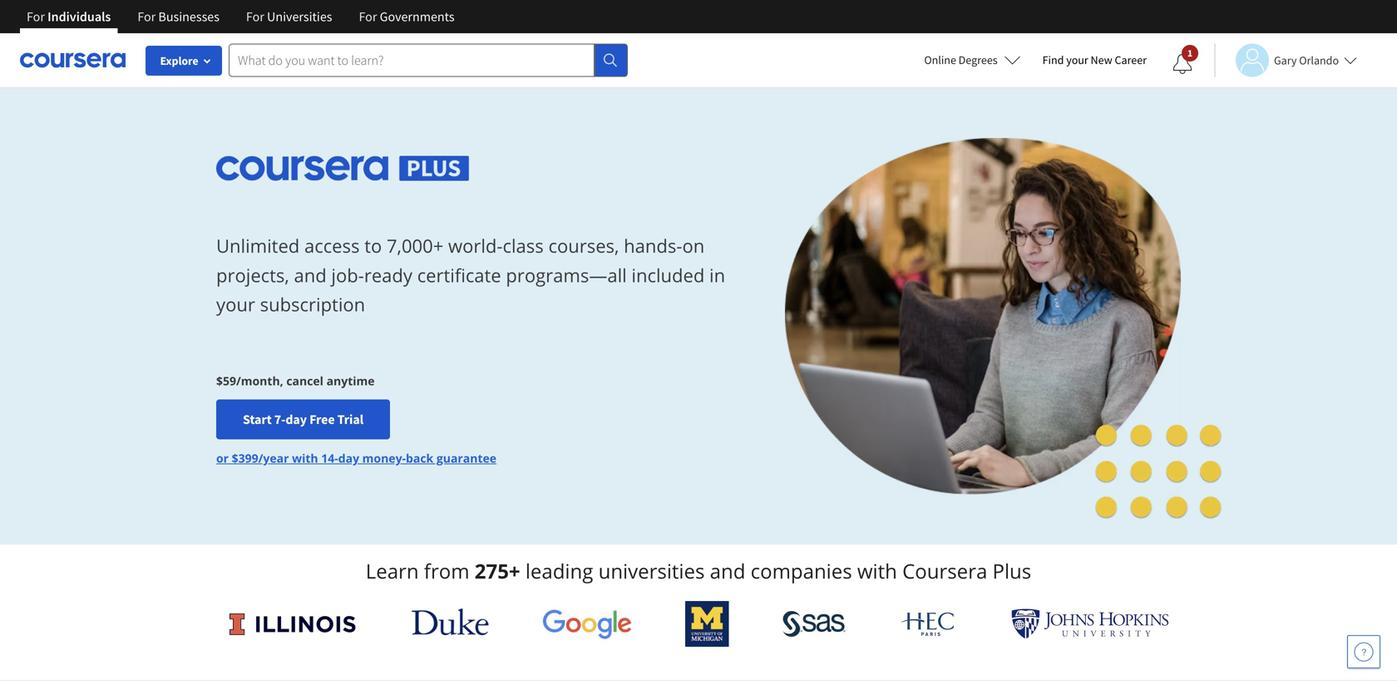 Task type: describe. For each thing, give the bounding box(es) containing it.
14-
[[321, 450, 338, 466]]

gary orlando button
[[1215, 44, 1358, 77]]

explore
[[160, 53, 198, 68]]

coursera image
[[20, 47, 126, 73]]

your inside find your new career link
[[1067, 52, 1089, 67]]

orlando
[[1300, 53, 1340, 68]]

for for universities
[[246, 8, 264, 25]]

on
[[683, 234, 705, 259]]

start
[[243, 411, 272, 428]]

$399
[[232, 450, 258, 466]]

university of michigan image
[[686, 602, 729, 647]]

or
[[216, 450, 229, 466]]

businesses
[[158, 8, 220, 25]]

gary orlando
[[1275, 53, 1340, 68]]

online
[[925, 52, 957, 67]]

for for governments
[[359, 8, 377, 25]]

coursera
[[903, 558, 988, 585]]

What do you want to learn? text field
[[229, 44, 595, 77]]

google image
[[542, 609, 632, 640]]

for governments
[[359, 8, 455, 25]]

cancel
[[287, 373, 324, 389]]

unlimited access to 7,000+ world-class courses, hands-on projects, and job-ready certificate programs—all included in your subscription
[[216, 234, 726, 317]]

job-
[[332, 263, 364, 288]]

new
[[1091, 52, 1113, 67]]

for for businesses
[[138, 8, 156, 25]]

for individuals
[[27, 8, 111, 25]]

degrees
[[959, 52, 998, 67]]

subscription
[[260, 292, 365, 317]]

banner navigation
[[13, 0, 468, 33]]

help center image
[[1355, 642, 1375, 662]]

sas image
[[783, 611, 847, 638]]

courses,
[[549, 234, 619, 259]]

show notifications image
[[1173, 54, 1193, 74]]

1 vertical spatial and
[[710, 558, 746, 585]]

7-
[[274, 411, 286, 428]]

money-
[[363, 450, 406, 466]]

companies
[[751, 558, 853, 585]]

free
[[310, 411, 335, 428]]

find your new career link
[[1035, 50, 1156, 71]]

universities
[[599, 558, 705, 585]]

start 7-day free trial button
[[216, 400, 390, 440]]

start 7-day free trial
[[243, 411, 364, 428]]

0 horizontal spatial with
[[292, 450, 318, 466]]

online degrees
[[925, 52, 998, 67]]

275+
[[475, 558, 521, 585]]

back
[[406, 450, 434, 466]]

world-
[[448, 234, 503, 259]]

duke university image
[[412, 609, 489, 636]]

explore button
[[146, 46, 222, 76]]

unlimited
[[216, 234, 300, 259]]

anytime
[[327, 373, 375, 389]]

learn from 275+ leading universities and companies with coursera plus
[[366, 558, 1032, 585]]

$59 /month, cancel anytime
[[216, 373, 375, 389]]

1
[[1188, 47, 1193, 59]]



Task type: locate. For each thing, give the bounding box(es) containing it.
leading
[[526, 558, 594, 585]]

day left free
[[286, 411, 307, 428]]

1 horizontal spatial your
[[1067, 52, 1089, 67]]

guarantee
[[437, 450, 497, 466]]

2 for from the left
[[138, 8, 156, 25]]

trial
[[338, 411, 364, 428]]

1 for from the left
[[27, 8, 45, 25]]

0 horizontal spatial your
[[216, 292, 255, 317]]

ready
[[364, 263, 413, 288]]

hec paris image
[[900, 607, 958, 642]]

for for individuals
[[27, 8, 45, 25]]

universities
[[267, 8, 332, 25]]

hands-
[[624, 234, 683, 259]]

university of illinois at urbana-champaign image
[[228, 611, 358, 638]]

and up subscription
[[294, 263, 327, 288]]

for left governments
[[359, 8, 377, 25]]

your inside unlimited access to 7,000+ world-class courses, hands-on projects, and job-ready certificate programs—all included in your subscription
[[216, 292, 255, 317]]

your
[[1067, 52, 1089, 67], [216, 292, 255, 317]]

7,000+
[[387, 234, 444, 259]]

1 vertical spatial with
[[858, 558, 898, 585]]

day
[[286, 411, 307, 428], [338, 450, 359, 466]]

1 horizontal spatial with
[[858, 558, 898, 585]]

with
[[292, 450, 318, 466], [858, 558, 898, 585]]

and up university of michigan image at the bottom of the page
[[710, 558, 746, 585]]

access
[[305, 234, 360, 259]]

3 for from the left
[[246, 8, 264, 25]]

0 vertical spatial with
[[292, 450, 318, 466]]

online degrees button
[[911, 42, 1035, 78]]

$59
[[216, 373, 236, 389]]

in
[[710, 263, 726, 288]]

0 horizontal spatial day
[[286, 411, 307, 428]]

1 vertical spatial day
[[338, 450, 359, 466]]

/month,
[[236, 373, 284, 389]]

plus
[[993, 558, 1032, 585]]

programs—all
[[506, 263, 627, 288]]

0 horizontal spatial and
[[294, 263, 327, 288]]

for left businesses
[[138, 8, 156, 25]]

and
[[294, 263, 327, 288], [710, 558, 746, 585]]

1 horizontal spatial and
[[710, 558, 746, 585]]

with left coursera
[[858, 558, 898, 585]]

find your new career
[[1043, 52, 1147, 67]]

for left universities
[[246, 8, 264, 25]]

find
[[1043, 52, 1065, 67]]

1 horizontal spatial day
[[338, 450, 359, 466]]

gary
[[1275, 53, 1298, 68]]

/year
[[258, 450, 289, 466]]

and inside unlimited access to 7,000+ world-class courses, hands-on projects, and job-ready certificate programs—all included in your subscription
[[294, 263, 327, 288]]

1 vertical spatial your
[[216, 292, 255, 317]]

included
[[632, 263, 705, 288]]

career
[[1115, 52, 1147, 67]]

0 vertical spatial and
[[294, 263, 327, 288]]

with left 14- at the bottom of page
[[292, 450, 318, 466]]

for
[[27, 8, 45, 25], [138, 8, 156, 25], [246, 8, 264, 25], [359, 8, 377, 25]]

for universities
[[246, 8, 332, 25]]

for left individuals
[[27, 8, 45, 25]]

None search field
[[229, 44, 628, 77]]

4 for from the left
[[359, 8, 377, 25]]

coursera plus image
[[216, 156, 470, 181]]

certificate
[[417, 263, 501, 288]]

day inside button
[[286, 411, 307, 428]]

to
[[365, 234, 382, 259]]

day left money-
[[338, 450, 359, 466]]

projects,
[[216, 263, 289, 288]]

0 vertical spatial your
[[1067, 52, 1089, 67]]

your right the find
[[1067, 52, 1089, 67]]

1 button
[[1160, 44, 1207, 84]]

or $399 /year with 14-day money-back guarantee
[[216, 450, 497, 466]]

for businesses
[[138, 8, 220, 25]]

individuals
[[48, 8, 111, 25]]

johns hopkins university image
[[1012, 609, 1170, 640]]

class
[[503, 234, 544, 259]]

your down projects,
[[216, 292, 255, 317]]

from
[[424, 558, 470, 585]]

learn
[[366, 558, 419, 585]]

governments
[[380, 8, 455, 25]]

0 vertical spatial day
[[286, 411, 307, 428]]



Task type: vqa. For each thing, say whether or not it's contained in the screenshot.
Individuals The For
yes



